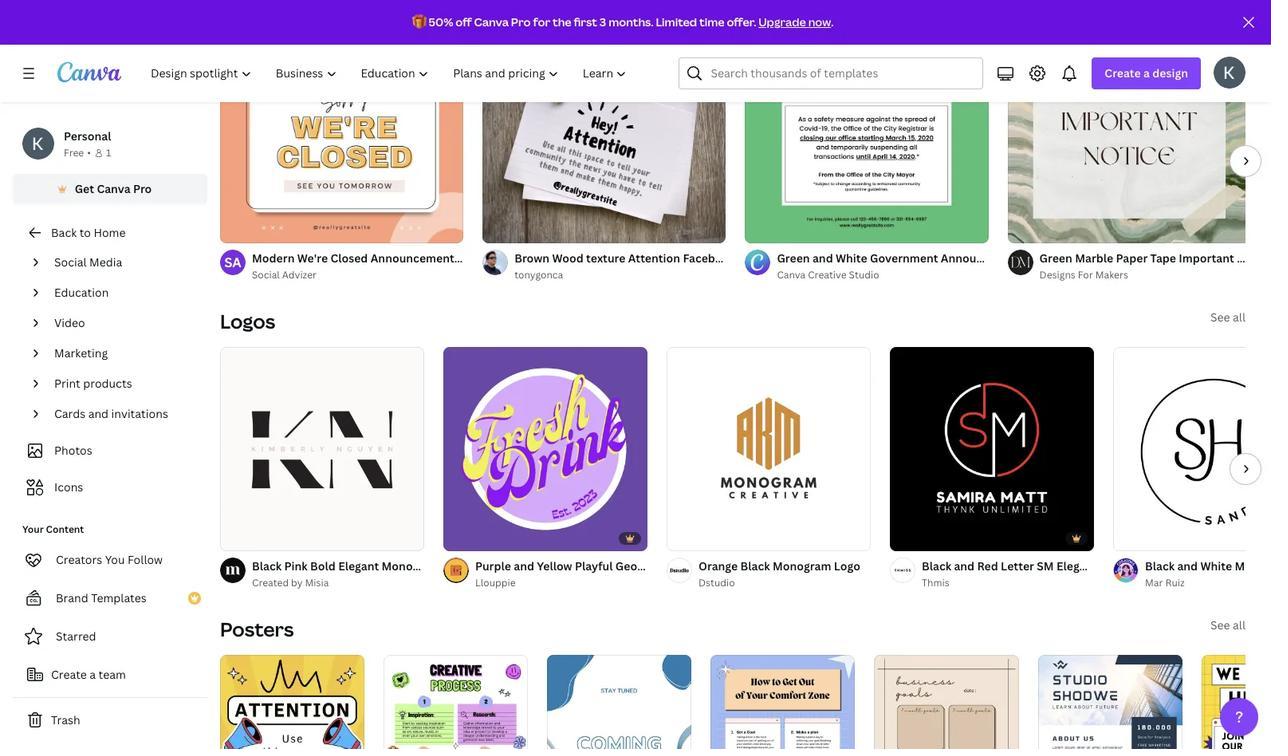 Task type: vqa. For each thing, say whether or not it's contained in the screenshot.
bottommost BRAND
yes



Task type: locate. For each thing, give the bounding box(es) containing it.
brown
[[515, 251, 550, 266]]

create inside dropdown button
[[1105, 65, 1141, 81]]

0 vertical spatial pro
[[511, 14, 531, 30]]

green for green and white government announcement facebook post
[[777, 251, 810, 266]]

pro
[[511, 14, 531, 30], [133, 181, 152, 196]]

canva right get
[[97, 181, 131, 196]]

1 vertical spatial canva
[[97, 181, 131, 196]]

white up studio
[[836, 251, 868, 266]]

canva
[[474, 14, 509, 30], [97, 181, 131, 196], [777, 268, 806, 282]]

offer.
[[727, 14, 757, 30]]

2 vertical spatial see all
[[1211, 618, 1246, 633]]

personal up llouppie
[[443, 558, 490, 574]]

purple and yellow playful geometric grape flavor beverage circle logo image
[[444, 347, 648, 551]]

1 horizontal spatial a
[[1144, 65, 1150, 81]]

1 green from the left
[[777, 251, 810, 266]]

black white playful doodle creative process infographic poster image
[[384, 655, 528, 749]]

black and red letter sm elegant and luxury logo link
[[922, 558, 1190, 575]]

1 horizontal spatial post
[[738, 251, 762, 266]]

black for black and white minima
[[1146, 558, 1175, 574]]

facebook inside green and white government announcement facebook post canva creative studio
[[1028, 251, 1080, 266]]

a inside create a team button
[[90, 667, 96, 682]]

white for minima
[[1201, 558, 1233, 574]]

black up mar
[[1146, 558, 1175, 574]]

all down the 'mar ruiz' link
[[1233, 618, 1246, 633]]

0 horizontal spatial canva
[[97, 181, 131, 196]]

elegant up created by misia link
[[338, 558, 379, 574]]

0 horizontal spatial facebook
[[484, 251, 536, 266]]

2 monogram from the left
[[773, 558, 832, 574]]

green up creative
[[777, 251, 810, 266]]

facebook inside modern we're closed announcement free facebook post social advizer
[[484, 251, 536, 266]]

2 vertical spatial see
[[1211, 618, 1231, 633]]

see all link down important
[[1211, 310, 1246, 325]]

elegant
[[338, 558, 379, 574], [1057, 558, 1098, 574]]

by
[[291, 576, 303, 590]]

all
[[1233, 2, 1246, 17], [1233, 310, 1246, 325], [1233, 618, 1246, 633]]

and right cards
[[88, 406, 109, 421]]

for
[[533, 14, 551, 30]]

facebook
[[484, 251, 536, 266], [683, 251, 735, 266], [1028, 251, 1080, 266]]

canva left creative
[[777, 268, 806, 282]]

1 horizontal spatial monogram
[[773, 558, 832, 574]]

pro left for
[[511, 14, 531, 30]]

3
[[600, 14, 607, 30]]

facebook right attention
[[683, 251, 735, 266]]

black pink bold elegant monogram personal brand logo image
[[220, 347, 424, 551]]

2 horizontal spatial logo
[[1164, 558, 1190, 574]]

all down notice
[[1233, 310, 1246, 325]]

media
[[89, 255, 122, 270]]

1 vertical spatial a
[[90, 667, 96, 682]]

brand inside black pink bold elegant monogram personal brand logo created by misia
[[493, 558, 526, 574]]

months.
[[609, 14, 654, 30]]

monogram
[[382, 558, 440, 574], [773, 558, 832, 574]]

2 logo from the left
[[834, 558, 861, 574]]

1 horizontal spatial social
[[252, 268, 280, 282]]

post inside green and white government announcement facebook post canva creative studio
[[1083, 251, 1107, 266]]

0 horizontal spatial a
[[90, 667, 96, 682]]

designs
[[1040, 268, 1076, 282]]

0 horizontal spatial logo
[[529, 558, 555, 574]]

1 horizontal spatial announcement
[[941, 251, 1025, 266]]

create down the starred
[[51, 667, 87, 682]]

black and white minimal monogram logo image
[[1114, 347, 1272, 551]]

pro inside button
[[133, 181, 152, 196]]

monogram inside orange black monogram logo dstudio
[[773, 558, 832, 574]]

green inside green and white government announcement facebook post canva creative studio
[[777, 251, 810, 266]]

see for logos
[[1211, 310, 1231, 325]]

see all for posters
[[1211, 618, 1246, 633]]

0 horizontal spatial announcement
[[371, 251, 455, 266]]

llouppie
[[476, 576, 516, 590]]

black for black pink bold elegant monogram personal brand logo
[[252, 558, 282, 574]]

monogram up created by misia link
[[382, 558, 440, 574]]

free left •
[[64, 146, 84, 160]]

0 vertical spatial white
[[836, 251, 868, 266]]

sa link
[[220, 250, 246, 275]]

2 announcement from the left
[[941, 251, 1025, 266]]

0 vertical spatial a
[[1144, 65, 1150, 81]]

black up thmis in the bottom of the page
[[922, 558, 952, 574]]

1 see all from the top
[[1211, 2, 1246, 17]]

orange black monogram logo dstudio
[[699, 558, 861, 590]]

limited
[[656, 14, 697, 30]]

create for create a team
[[51, 667, 87, 682]]

free •
[[64, 146, 91, 160]]

0 horizontal spatial social
[[54, 255, 87, 270]]

monogram up dstudio link
[[773, 558, 832, 574]]

0 vertical spatial see all link
[[1211, 2, 1246, 17]]

brand up llouppie
[[493, 558, 526, 574]]

advizer
[[282, 268, 317, 282]]

print products link
[[48, 369, 198, 399]]

creators
[[56, 552, 102, 567]]

0 horizontal spatial pro
[[133, 181, 152, 196]]

0 vertical spatial free
[[64, 146, 84, 160]]

2 vertical spatial canva
[[777, 268, 806, 282]]

0 vertical spatial brand
[[493, 558, 526, 574]]

1 all from the top
[[1233, 2, 1246, 17]]

white inside black and white minima mar ruiz
[[1201, 558, 1233, 574]]

facebook up tonygonca
[[484, 251, 536, 266]]

1 horizontal spatial elegant
[[1057, 558, 1098, 574]]

see all link up kendall parks icon
[[1211, 2, 1246, 17]]

photos
[[54, 443, 92, 458]]

create inside button
[[51, 667, 87, 682]]

🎁
[[412, 14, 427, 30]]

elegant inside the black and red letter sm elegant and luxury logo thmis
[[1057, 558, 1098, 574]]

white for government
[[836, 251, 868, 266]]

black up dstudio link
[[741, 558, 770, 574]]

announcement
[[371, 251, 455, 266], [941, 251, 1025, 266]]

3 all from the top
[[1233, 618, 1246, 633]]

important
[[1179, 251, 1235, 266]]

1 vertical spatial create
[[51, 667, 87, 682]]

green
[[777, 251, 810, 266], [1040, 251, 1073, 266]]

2 all from the top
[[1233, 310, 1246, 325]]

paper
[[1117, 251, 1148, 266]]

announcement up social advizer link
[[371, 251, 455, 266]]

and inside black and white minima mar ruiz
[[1178, 558, 1198, 574]]

1 horizontal spatial free
[[457, 251, 481, 266]]

2 horizontal spatial facebook
[[1028, 251, 1080, 266]]

1 monogram from the left
[[382, 558, 440, 574]]

green marble paper tape important notice designs for makers
[[1040, 251, 1272, 282]]

tape
[[1151, 251, 1177, 266]]

0 horizontal spatial create
[[51, 667, 87, 682]]

0 horizontal spatial free
[[64, 146, 84, 160]]

2 elegant from the left
[[1057, 558, 1098, 574]]

1 post from the left
[[538, 251, 563, 266]]

create left design
[[1105, 65, 1141, 81]]

brand up the starred
[[56, 590, 88, 606]]

a left team
[[90, 667, 96, 682]]

0 horizontal spatial white
[[836, 251, 868, 266]]

black pink bold elegant monogram personal brand logo created by misia
[[252, 558, 555, 590]]

a left design
[[1144, 65, 1150, 81]]

and for green and white government announcement facebook post canva creative studio
[[813, 251, 833, 266]]

3 logo from the left
[[1164, 558, 1190, 574]]

1 horizontal spatial create
[[1105, 65, 1141, 81]]

black and white minima link
[[1146, 558, 1272, 575]]

3 see from the top
[[1211, 618, 1231, 633]]

white up the 'mar ruiz' link
[[1201, 558, 1233, 574]]

all for posters
[[1233, 618, 1246, 633]]

2 horizontal spatial canva
[[777, 268, 806, 282]]

see all link down the 'mar ruiz' link
[[1211, 618, 1246, 633]]

and up creative
[[813, 251, 833, 266]]

black inside black pink bold elegant monogram personal brand logo created by misia
[[252, 558, 282, 574]]

and inside cards and invitations link
[[88, 406, 109, 421]]

logo inside the black and red letter sm elegant and luxury logo thmis
[[1164, 558, 1190, 574]]

brown wood texture attention facebook post image
[[483, 39, 726, 243]]

1 horizontal spatial facebook
[[683, 251, 735, 266]]

follow
[[128, 552, 163, 567]]

wood
[[552, 251, 584, 266]]

announcement right government
[[941, 251, 1025, 266]]

1 vertical spatial all
[[1233, 310, 1246, 325]]

pro up back to home link
[[133, 181, 152, 196]]

0 horizontal spatial green
[[777, 251, 810, 266]]

3 facebook from the left
[[1028, 251, 1080, 266]]

all up kendall parks icon
[[1233, 2, 1246, 17]]

3 post from the left
[[1083, 251, 1107, 266]]

modern we're closed announcement free facebook post link
[[252, 250, 563, 267]]

2 horizontal spatial post
[[1083, 251, 1107, 266]]

1 logo from the left
[[529, 558, 555, 574]]

icons
[[54, 479, 83, 495]]

0 horizontal spatial post
[[538, 251, 563, 266]]

logo inside orange black monogram logo dstudio
[[834, 558, 861, 574]]

green up designs
[[1040, 251, 1073, 266]]

1 elegant from the left
[[338, 558, 379, 574]]

black inside the black and red letter sm elegant and luxury logo thmis
[[922, 558, 952, 574]]

logo inside black pink bold elegant monogram personal brand logo created by misia
[[529, 558, 555, 574]]

3 see all link from the top
[[1211, 618, 1246, 633]]

logo
[[529, 558, 555, 574], [834, 558, 861, 574], [1164, 558, 1190, 574]]

create
[[1105, 65, 1141, 81], [51, 667, 87, 682]]

designs for makers link
[[1040, 267, 1252, 283]]

a inside create a design dropdown button
[[1144, 65, 1150, 81]]

and up ruiz in the bottom of the page
[[1178, 558, 1198, 574]]

2 black from the left
[[741, 558, 770, 574]]

brown wood texture attention facebook post tonygonca
[[515, 251, 762, 282]]

1 vertical spatial white
[[1201, 558, 1233, 574]]

invitations
[[111, 406, 168, 421]]

black inside black and white minima mar ruiz
[[1146, 558, 1175, 574]]

0 vertical spatial all
[[1233, 2, 1246, 17]]

logos
[[220, 308, 275, 334]]

1 horizontal spatial white
[[1201, 558, 1233, 574]]

and left red
[[955, 558, 975, 574]]

1 vertical spatial brand
[[56, 590, 88, 606]]

canva right off
[[474, 14, 509, 30]]

1 vertical spatial see
[[1211, 310, 1231, 325]]

templates
[[91, 590, 147, 606]]

brand
[[493, 558, 526, 574], [56, 590, 88, 606]]

video link
[[48, 308, 198, 338]]

social media
[[54, 255, 122, 270]]

a for design
[[1144, 65, 1150, 81]]

logo up ruiz in the bottom of the page
[[1164, 558, 1190, 574]]

and inside green and white government announcement facebook post canva creative studio
[[813, 251, 833, 266]]

texture
[[586, 251, 626, 266]]

a
[[1144, 65, 1150, 81], [90, 667, 96, 682]]

0 horizontal spatial brand
[[56, 590, 88, 606]]

to
[[79, 225, 91, 240]]

green marble paper tape important notice link
[[1040, 250, 1272, 267]]

0 horizontal spatial monogram
[[382, 558, 440, 574]]

0 vertical spatial see
[[1211, 2, 1231, 17]]

2 see from the top
[[1211, 310, 1231, 325]]

1 facebook from the left
[[484, 251, 536, 266]]

see all up kendall parks icon
[[1211, 2, 1246, 17]]

black up 'created' at bottom
[[252, 558, 282, 574]]

time
[[700, 14, 725, 30]]

0 vertical spatial create
[[1105, 65, 1141, 81]]

2 vertical spatial see all link
[[1211, 618, 1246, 633]]

content
[[46, 523, 84, 536]]

1 see from the top
[[1211, 2, 1231, 17]]

post for modern we're closed announcement free facebook post
[[538, 251, 563, 266]]

see all
[[1211, 2, 1246, 17], [1211, 310, 1246, 325], [1211, 618, 1246, 633]]

0 horizontal spatial elegant
[[338, 558, 379, 574]]

makers
[[1096, 268, 1129, 282]]

black inside orange black monogram logo dstudio
[[741, 558, 770, 574]]

black and red letter sm elegant and luxury logo thmis
[[922, 558, 1190, 590]]

elegant right sm on the bottom right
[[1057, 558, 1098, 574]]

icons link
[[22, 472, 198, 503]]

1 vertical spatial personal
[[443, 558, 490, 574]]

and for cards and invitations
[[88, 406, 109, 421]]

None search field
[[679, 57, 984, 89]]

0 horizontal spatial personal
[[64, 128, 111, 144]]

monogram inside black pink bold elegant monogram personal brand logo created by misia
[[382, 558, 440, 574]]

and for black and white minima mar ruiz
[[1178, 558, 1198, 574]]

1 horizontal spatial brand
[[493, 558, 526, 574]]

1 vertical spatial see all
[[1211, 310, 1246, 325]]

1 horizontal spatial personal
[[443, 558, 490, 574]]

social advizer image
[[220, 250, 246, 275]]

see down important
[[1211, 310, 1231, 325]]

posters
[[220, 616, 294, 642]]

1 announcement from the left
[[371, 251, 455, 266]]

•
[[87, 146, 91, 160]]

creators you follow link
[[13, 544, 207, 576]]

1 vertical spatial free
[[457, 251, 481, 266]]

llouppie link
[[476, 575, 648, 591]]

3 black from the left
[[922, 558, 952, 574]]

social
[[54, 255, 87, 270], [252, 268, 280, 282]]

see all for logos
[[1211, 310, 1246, 325]]

post for green and white government announcement facebook post
[[1083, 251, 1107, 266]]

4 black from the left
[[1146, 558, 1175, 574]]

see all down important
[[1211, 310, 1246, 325]]

2 vertical spatial all
[[1233, 618, 1246, 633]]

back
[[51, 225, 77, 240]]

2 green from the left
[[1040, 251, 1073, 266]]

facebook up designs
[[1028, 251, 1080, 266]]

2 post from the left
[[738, 251, 762, 266]]

1 vertical spatial see all link
[[1211, 310, 1246, 325]]

green inside green marble paper tape important notice designs for makers
[[1040, 251, 1073, 266]]

elegant inside black pink bold elegant monogram personal brand logo created by misia
[[338, 558, 379, 574]]

2 facebook from the left
[[683, 251, 735, 266]]

post inside modern we're closed announcement free facebook post social advizer
[[538, 251, 563, 266]]

1 black from the left
[[252, 558, 282, 574]]

kendall parks image
[[1214, 57, 1246, 89]]

blue modern coming soon poster image
[[547, 655, 692, 749]]

1 horizontal spatial green
[[1040, 251, 1073, 266]]

1 horizontal spatial logo
[[834, 558, 861, 574]]

studio
[[849, 268, 880, 282]]

orange black monogram logo image
[[667, 347, 871, 551]]

social down modern
[[252, 268, 280, 282]]

see all link
[[1211, 2, 1246, 17], [1211, 310, 1246, 325], [1211, 618, 1246, 633]]

all for logos
[[1233, 310, 1246, 325]]

personal up •
[[64, 128, 111, 144]]

1 vertical spatial pro
[[133, 181, 152, 196]]

1 horizontal spatial canva
[[474, 14, 509, 30]]

.
[[831, 14, 834, 30]]

notice
[[1238, 251, 1272, 266]]

see down the 'mar ruiz' link
[[1211, 618, 1231, 633]]

social inside modern we're closed announcement free facebook post social advizer
[[252, 268, 280, 282]]

3 see all from the top
[[1211, 618, 1246, 633]]

logo up dstudio link
[[834, 558, 861, 574]]

2 see all from the top
[[1211, 310, 1246, 325]]

0 vertical spatial see all
[[1211, 2, 1246, 17]]

canva inside button
[[97, 181, 131, 196]]

green and white government announcement facebook post link
[[777, 250, 1107, 267]]

bold
[[310, 558, 336, 574]]

personal
[[64, 128, 111, 144], [443, 558, 490, 574]]

the
[[553, 14, 572, 30]]

see all down the 'mar ruiz' link
[[1211, 618, 1246, 633]]

logo up llouppie link
[[529, 558, 555, 574]]

brown simple business goals planner poster image
[[875, 655, 1019, 749]]

free left brown
[[457, 251, 481, 266]]

0 vertical spatial personal
[[64, 128, 111, 144]]

white inside green and white government announcement facebook post canva creative studio
[[836, 251, 868, 266]]

see up kendall parks icon
[[1211, 2, 1231, 17]]

social down back on the left of page
[[54, 255, 87, 270]]

2 see all link from the top
[[1211, 310, 1246, 325]]

for
[[1078, 268, 1094, 282]]

dstudio
[[699, 576, 735, 590]]

created
[[252, 576, 289, 590]]

social advizer element
[[220, 250, 246, 275]]



Task type: describe. For each thing, give the bounding box(es) containing it.
social media link
[[48, 247, 198, 278]]

we're
[[297, 251, 328, 266]]

home
[[94, 225, 126, 240]]

closed
[[331, 251, 368, 266]]

get canva pro
[[75, 181, 152, 196]]

back to home link
[[13, 217, 207, 249]]

cards and invitations link
[[48, 399, 198, 429]]

orange
[[699, 558, 738, 574]]

marketing
[[54, 345, 108, 361]]

pink
[[284, 558, 308, 574]]

photos link
[[22, 436, 198, 466]]

canva inside green and white government announcement facebook post canva creative studio
[[777, 268, 806, 282]]

red
[[978, 558, 999, 574]]

starred link
[[13, 621, 207, 653]]

canva creative studio link
[[777, 267, 989, 283]]

black for black and red letter sm elegant and luxury logo
[[922, 558, 952, 574]]

created by misia link
[[252, 575, 424, 591]]

create a design
[[1105, 65, 1189, 81]]

video
[[54, 315, 85, 330]]

print products
[[54, 376, 132, 391]]

modern
[[252, 251, 295, 266]]

facebook for modern we're closed announcement free facebook post
[[484, 251, 536, 266]]

post inside brown wood texture attention facebook post tonygonca
[[738, 251, 762, 266]]

yellow illustrative attention poster image
[[220, 655, 365, 749]]

facebook for green and white government announcement facebook post
[[1028, 251, 1080, 266]]

letter
[[1001, 558, 1035, 574]]

back to home
[[51, 225, 126, 240]]

marketing link
[[48, 338, 198, 369]]

cards
[[54, 406, 86, 421]]

create a design button
[[1093, 57, 1202, 89]]

green and white government announcement facebook post canva creative studio
[[777, 251, 1107, 282]]

tonygonca
[[515, 268, 563, 282]]

top level navigation element
[[140, 57, 641, 89]]

brand templates link
[[13, 582, 207, 614]]

cards and invitations
[[54, 406, 168, 421]]

education link
[[48, 278, 198, 308]]

🎁 50% off canva pro for the first 3 months. limited time offer. upgrade now .
[[412, 14, 834, 30]]

design
[[1153, 65, 1189, 81]]

blue and white minimalist company profile poster portrait image
[[1038, 655, 1183, 749]]

green marble paper tape important notice facebook post image
[[1008, 39, 1252, 243]]

get
[[75, 181, 94, 196]]

modern we're closed announcement free facebook post social advizer
[[252, 251, 563, 282]]

black and white minima mar ruiz
[[1146, 558, 1272, 590]]

and left luxury
[[1101, 558, 1121, 574]]

off
[[456, 14, 472, 30]]

yellow vibrant playful hiring poster image
[[1202, 655, 1272, 749]]

facebook inside brown wood texture attention facebook post tonygonca
[[683, 251, 735, 266]]

luxury
[[1124, 558, 1161, 574]]

brand templates
[[56, 590, 147, 606]]

tonygonca link
[[515, 267, 726, 283]]

upgrade now button
[[759, 14, 831, 30]]

trash link
[[13, 704, 207, 736]]

black pink bold elegant monogram personal brand logo link
[[252, 558, 555, 575]]

your content
[[22, 523, 84, 536]]

government
[[870, 251, 939, 266]]

announcement inside green and white government announcement facebook post canva creative studio
[[941, 251, 1025, 266]]

0 vertical spatial canva
[[474, 14, 509, 30]]

50%
[[429, 14, 454, 30]]

personal inside black pink bold elegant monogram personal brand logo created by misia
[[443, 558, 490, 574]]

thmis
[[922, 576, 950, 590]]

a for team
[[90, 667, 96, 682]]

green for green marble paper tape important notice
[[1040, 251, 1073, 266]]

Search search field
[[711, 58, 974, 89]]

black and red letter sm elegant and luxury logo image
[[890, 347, 1095, 551]]

1
[[106, 146, 111, 160]]

mar ruiz link
[[1146, 575, 1272, 591]]

orange black monogram logo link
[[699, 558, 871, 575]]

marble
[[1076, 251, 1114, 266]]

and for black and red letter sm elegant and luxury logo thmis
[[955, 558, 975, 574]]

products
[[83, 376, 132, 391]]

sm
[[1037, 558, 1054, 574]]

education
[[54, 285, 109, 300]]

dstudio link
[[699, 575, 871, 591]]

announcement inside modern we're closed announcement free facebook post social advizer
[[371, 251, 455, 266]]

first
[[574, 14, 598, 30]]

see all link for logos
[[1211, 310, 1246, 325]]

ruiz
[[1166, 576, 1185, 590]]

1 see all link from the top
[[1211, 2, 1246, 17]]

mar
[[1146, 576, 1164, 590]]

create for create a design
[[1105, 65, 1141, 81]]

1 horizontal spatial pro
[[511, 14, 531, 30]]

minima
[[1235, 558, 1272, 574]]

green and white government announcement facebook post image
[[745, 39, 989, 243]]

brown wood texture attention facebook post link
[[515, 250, 762, 267]]

blue memphis how to get out from comfort zone poster image
[[711, 655, 856, 749]]

upgrade
[[759, 14, 806, 30]]

creators you follow
[[56, 552, 163, 567]]

your
[[22, 523, 44, 536]]

misia
[[305, 576, 329, 590]]

see for posters
[[1211, 618, 1231, 633]]

modern we're closed announcement free facebook post image
[[220, 39, 464, 243]]

see all link for posters
[[1211, 618, 1246, 633]]

social advizer link
[[252, 267, 464, 283]]

creative
[[808, 268, 847, 282]]

you
[[105, 552, 125, 567]]

free inside modern we're closed announcement free facebook post social advizer
[[457, 251, 481, 266]]

create a team button
[[13, 659, 207, 691]]



